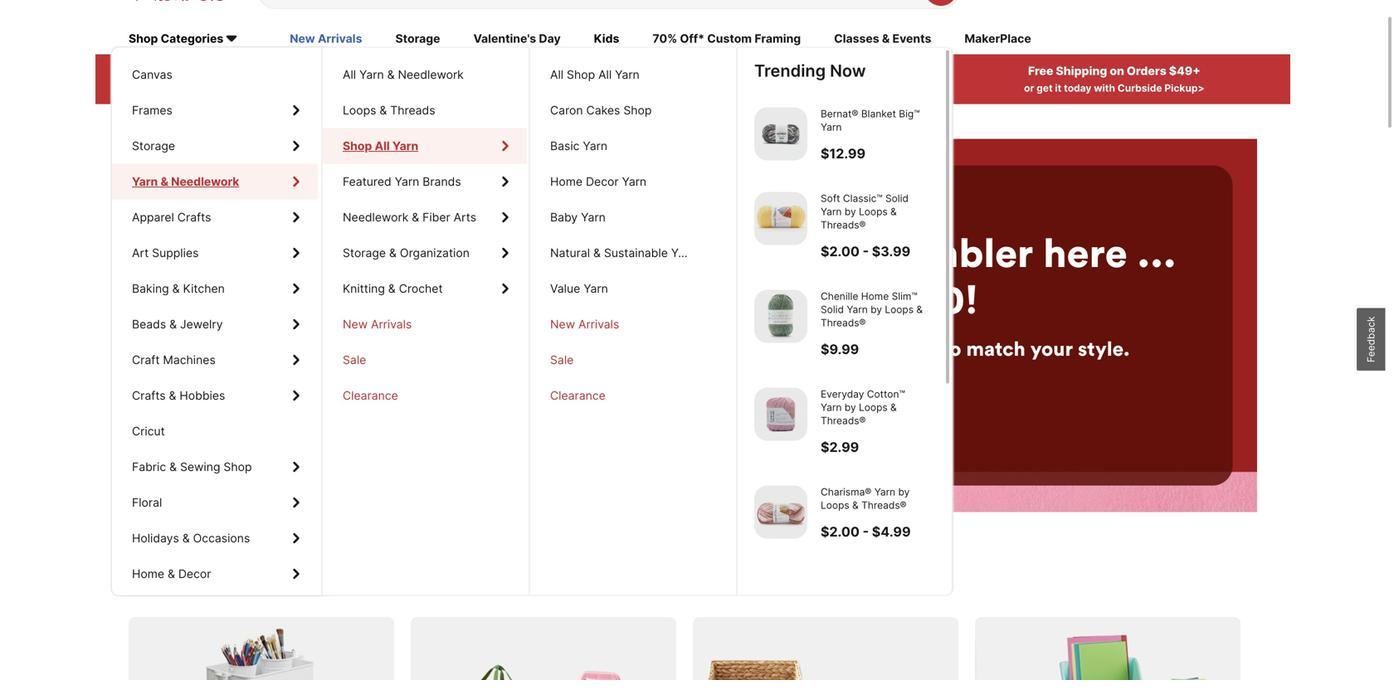 Task type: vqa. For each thing, say whether or not it's contained in the screenshot.


Task type: describe. For each thing, give the bounding box(es) containing it.
soft classic™ solid yarn by loops & threads®
[[821, 193, 909, 231]]

& for beads & jewelry link related to valentine's day
[[169, 318, 177, 332]]

crafts & hobbies for kids
[[132, 389, 225, 403]]

cakes
[[587, 103, 620, 117]]

yarn inside 'chenille home slim™ solid yarn by loops & threads®'
[[847, 304, 868, 316]]

yarn inside everyday cotton™ yarn by loops & threads®
[[821, 402, 842, 414]]

& for fabric & sewing shop link for 70% off* custom framing
[[169, 460, 177, 474]]

baking & kitchen for classes & events
[[132, 282, 225, 296]]

by inside charisma® yarn by loops & threads®
[[899, 486, 910, 498]]

home & decor for classes & events
[[132, 567, 211, 582]]

new arrivals link up price
[[290, 30, 362, 49]]

apply>
[[351, 82, 385, 94]]

framing
[[755, 32, 801, 46]]

cricut link for new arrivals
[[112, 414, 318, 450]]

art supplies link for kids
[[112, 235, 318, 271]]

by inside soft classic™ solid yarn by loops & threads®
[[845, 206, 856, 218]]

holidays & occasions link for shop categories
[[112, 521, 318, 557]]

art supplies for classes & events
[[132, 246, 199, 260]]

kids link
[[594, 30, 620, 49]]

fabric for kids
[[132, 460, 166, 474]]

floral link for 70% off* custom framing
[[112, 485, 318, 521]]

in
[[700, 64, 710, 78]]

cricut link for shop categories
[[112, 414, 318, 450]]

customize your tumbler to match your style.
[[618, 336, 1038, 362]]

three water hyacinth baskets in white, brown and tan image
[[693, 618, 959, 681]]

needlework for classes & events
[[171, 175, 236, 189]]

home decor yarn link
[[530, 164, 735, 200]]

20%
[[181, 64, 207, 78]]

craft machines for valentine's day
[[132, 353, 216, 367]]

0 horizontal spatial new
[[290, 32, 315, 46]]

makerplace
[[965, 32, 1032, 46]]

apparel for 70% off* custom framing
[[132, 210, 174, 225]]

baking & kitchen link for new arrivals
[[112, 271, 318, 307]]

bernat® blanket big™ yarn
[[821, 108, 920, 133]]

blue, pink, and purple tumblers on red background image
[[585, 139, 1395, 513]]

loops inside soft classic™ solid yarn by loops & threads®
[[859, 206, 888, 218]]

yarn inside "bernat® blanket big™ yarn"
[[821, 121, 842, 133]]

creative
[[210, 571, 289, 595]]

knitting
[[343, 282, 385, 296]]

jewelry for 70% off* custom framing
[[180, 318, 223, 332]]

fabric & sewing shop for 70% off* custom framing
[[132, 460, 252, 474]]

regular
[[249, 64, 293, 78]]

everyday cotton™ yarn by loops & threads®
[[821, 388, 906, 427]]

all shop all yarn link
[[530, 57, 735, 93]]

featured
[[343, 175, 392, 189]]

holidays for shop categories
[[132, 532, 179, 546]]

michaels™
[[654, 82, 704, 94]]

get your tumbler here ... for under $20!
[[618, 228, 1084, 325]]

craft machines link for kids
[[112, 342, 318, 378]]

customize
[[618, 336, 718, 362]]

...
[[1045, 228, 1084, 278]]

classes & events link
[[834, 30, 932, 49]]

canvas for new arrivals
[[132, 68, 172, 82]]

blanket
[[862, 108, 897, 120]]

art supplies for valentine's day
[[132, 246, 199, 260]]

& for kids's fabric & sewing shop link
[[169, 460, 177, 474]]

all up you
[[599, 68, 612, 82]]

sale for value
[[550, 353, 574, 367]]

basic yarn link
[[530, 128, 735, 164]]

$2.00 - $4.99
[[821, 524, 911, 540]]

decor for kids
[[178, 567, 211, 582]]

apparel crafts link for valentine's day
[[112, 200, 318, 235]]

& for beads & jewelry link related to kids
[[169, 318, 177, 332]]

decor for shop categories
[[178, 567, 211, 582]]

events
[[893, 32, 932, 46]]

baby yarn link
[[530, 200, 735, 235]]

needlework & fiber arts link
[[323, 200, 527, 235]]

beads for kids
[[132, 318, 166, 332]]

floral link for new arrivals
[[112, 485, 318, 521]]

big™
[[899, 108, 920, 120]]

clearance for value
[[550, 389, 606, 403]]

white rolling cart with art supplies image
[[129, 618, 394, 681]]

& inside charisma® yarn by loops & threads®
[[853, 500, 859, 512]]

get
[[1037, 82, 1053, 94]]

cricut for storage
[[132, 425, 165, 439]]

& for new arrivals "baking & kitchen" 'link'
[[172, 282, 180, 296]]

beads & jewelry link for valentine's day
[[112, 307, 318, 342]]

value yarn
[[550, 282, 608, 296]]

occasions for 70% off* custom framing
[[193, 532, 250, 546]]

needlework for shop categories
[[171, 175, 236, 189]]

baking & kitchen link for valentine's day
[[112, 271, 318, 307]]

& for shop categories's fabric & sewing shop link
[[169, 460, 177, 474]]

& for kids home & decor link
[[168, 567, 175, 582]]

kitchen for kids
[[183, 282, 225, 296]]

beads for valentine's day
[[132, 318, 166, 332]]

crafts & hobbies for classes & events
[[132, 389, 225, 403]]

new arrivals for home decor yarn
[[550, 318, 620, 332]]

threads® inside everyday cotton™ yarn by loops & threads®
[[821, 415, 866, 427]]

cricut link for 70% off* custom framing
[[112, 414, 318, 450]]

- for $4.99
[[863, 524, 869, 540]]

craft for new arrivals
[[132, 353, 160, 367]]

now
[[830, 61, 866, 81]]

holidays & occasions link for classes & events
[[112, 521, 318, 557]]

save on creative storage for every space.
[[129, 571, 530, 595]]

decor for 70% off* custom framing
[[178, 567, 211, 582]]

$3.99
[[872, 244, 911, 260]]

pickup>
[[1165, 82, 1205, 94]]

jewelry for kids
[[180, 318, 223, 332]]

threads® inside 'chenille home slim™ solid yarn by loops & threads®'
[[821, 317, 866, 329]]

craft machines link for valentine's day
[[112, 342, 318, 378]]

beads & jewelry link for shop categories
[[112, 307, 318, 342]]

credit
[[707, 82, 737, 94]]

slim™
[[892, 291, 918, 303]]

beads & jewelry link for 70% off* custom framing
[[112, 307, 318, 342]]

curbside
[[1118, 82, 1163, 94]]

machines for shop categories
[[163, 353, 216, 367]]

brands
[[423, 175, 461, 189]]

frames for kids
[[132, 103, 173, 117]]

loops down apply> at left top
[[343, 103, 376, 117]]

apparel crafts for 70% off* custom framing
[[132, 210, 211, 225]]

apparel for valentine's day
[[132, 210, 174, 225]]

you
[[589, 82, 607, 94]]

& for 'crafts & hobbies' link corresponding to 70% off* custom framing
[[169, 389, 176, 403]]

yarn & needlework link for shop categories
[[112, 164, 318, 200]]

holidays for new arrivals
[[132, 532, 179, 546]]

exclusions
[[296, 82, 349, 94]]

$12.99
[[821, 146, 866, 162]]

beads & jewelry for valentine's day
[[132, 318, 223, 332]]

loops inside 'chenille home slim™ solid yarn by loops & threads®'
[[885, 304, 914, 316]]

home for kids
[[132, 567, 164, 582]]

on inside free shipping on orders $49+ or get it today with curbside pickup>
[[1110, 64, 1125, 78]]

when
[[560, 82, 587, 94]]

apparel for classes & events
[[132, 210, 174, 225]]

$2.00 - $3.99
[[821, 244, 911, 260]]

everyday
[[821, 388, 865, 401]]

by inside everyday cotton™ yarn by loops & threads®
[[845, 402, 856, 414]]

baking for storage
[[132, 282, 169, 296]]

& for valentine's day's 'crafts & hobbies' link
[[169, 389, 176, 403]]

yarn inside charisma® yarn by loops & threads®
[[875, 486, 896, 498]]

bernat®
[[821, 108, 859, 120]]

fabric & sewing shop for classes & events
[[132, 460, 252, 474]]

needlework & fiber arts
[[343, 210, 477, 225]]

storage & organization link
[[323, 235, 527, 271]]

cricut for valentine's day
[[132, 425, 165, 439]]

baking for valentine's day
[[132, 282, 169, 296]]

$4.99
[[872, 524, 911, 540]]

home decor yarn
[[550, 175, 647, 189]]

sewing for storage
[[180, 460, 220, 474]]

kitchen for storage
[[183, 282, 225, 296]]

decor for valentine's day
[[178, 567, 211, 582]]

supplies for valentine's day
[[152, 246, 199, 260]]

frames for shop categories
[[132, 103, 173, 117]]

classes
[[834, 32, 880, 46]]

code
[[209, 82, 233, 94]]

it
[[1055, 82, 1062, 94]]

with inside free shipping on orders $49+ or get it today with curbside pickup>
[[1094, 82, 1116, 94]]

craft for kids
[[132, 353, 160, 367]]

floral link for kids
[[112, 485, 318, 521]]

with inside 20% off all regular price purchases with code daily23us. exclusions apply>
[[185, 82, 207, 94]]

& for classes & events home & decor link
[[168, 567, 175, 582]]

storage & organization
[[343, 246, 470, 260]]

apparel crafts for kids
[[132, 210, 211, 225]]

daily23us.
[[235, 82, 294, 94]]

& for valentine's day's "baking & kitchen" 'link'
[[172, 282, 180, 296]]

threads® inside soft classic™ solid yarn by loops & threads®
[[821, 219, 866, 231]]

apply>
[[818, 82, 853, 94]]

0 horizontal spatial arrivals
[[318, 32, 362, 46]]

& for holidays & occasions link related to 70% off* custom framing
[[182, 532, 190, 546]]

price
[[295, 64, 325, 78]]

canvas link for 70% off* custom framing
[[112, 57, 318, 93]]

value
[[550, 282, 581, 296]]

match
[[874, 336, 934, 362]]

kids
[[594, 32, 620, 46]]

table of valentines day decor image
[[0, 139, 585, 513]]

knitting & crochet
[[343, 282, 443, 296]]

storage for new arrivals
[[132, 139, 175, 153]]

crafts & hobbies link for valentine's day
[[112, 378, 318, 414]]

soft
[[821, 193, 841, 205]]

under
[[681, 274, 792, 325]]

& for valentine's day's home & decor link
[[168, 567, 175, 582]]

natural
[[550, 246, 590, 260]]

threads® inside charisma® yarn by loops & threads®
[[862, 500, 907, 512]]

storage link for kids
[[112, 128, 318, 164]]

70% off* custom framing link
[[653, 30, 801, 49]]

caron cakes shop link
[[530, 93, 735, 128]]

use
[[610, 82, 627, 94]]

& inside soft classic™ solid yarn by loops & threads®
[[891, 206, 897, 218]]

baking for new arrivals
[[132, 282, 169, 296]]

your inside get your tumbler here ... for under $20!
[[697, 228, 782, 278]]

jewelry for new arrivals
[[180, 318, 223, 332]]

storage link for storage
[[112, 128, 318, 164]]

shop all yarn link
[[323, 128, 527, 164]]

details
[[772, 82, 806, 94]]

baking & kitchen for storage
[[132, 282, 225, 296]]

by inside 'chenille home slim™ solid yarn by loops & threads®'
[[871, 304, 882, 316]]



Task type: locate. For each thing, give the bounding box(es) containing it.
1 horizontal spatial clearance
[[550, 389, 606, 403]]

0 vertical spatial on
[[1110, 64, 1125, 78]]

2 clearance from the left
[[550, 389, 606, 403]]

tumbler up chenille
[[792, 228, 941, 278]]

1 horizontal spatial sale
[[550, 353, 574, 367]]

floral link for classes & events
[[112, 485, 318, 521]]

& inside everyday cotton™ yarn by loops & threads®
[[891, 402, 897, 414]]

- left $3.99
[[863, 244, 869, 260]]

holidays for kids
[[132, 532, 179, 546]]

all right off
[[230, 64, 246, 78]]

0 horizontal spatial solid
[[821, 304, 844, 316]]

featured yarn brands
[[343, 175, 461, 189]]

tumbler
[[792, 228, 941, 278], [770, 336, 845, 362]]

arrivals down value yarn
[[579, 318, 620, 332]]

2 - from the top
[[863, 524, 869, 540]]

1 sale link from the left
[[323, 342, 527, 378]]

tumbler inside get your tumbler here ... for under $20!
[[792, 228, 941, 278]]

1 clearance from the left
[[343, 389, 398, 403]]

rewards
[[713, 64, 763, 78]]

apparel crafts link for 70% off* custom framing
[[112, 200, 318, 235]]

new arrivals link down value yarn
[[530, 307, 735, 342]]

clearance link for value yarn
[[530, 378, 735, 414]]

all up when on the left top of the page
[[550, 68, 564, 82]]

craft machines link for new arrivals
[[112, 342, 318, 378]]

fabric for valentine's day
[[132, 460, 166, 474]]

home & decor
[[132, 567, 211, 582], [132, 567, 211, 582], [132, 567, 211, 582], [132, 567, 211, 582], [132, 567, 211, 582], [132, 567, 211, 582], [132, 567, 211, 582], [132, 567, 211, 582]]

colorful plastic storage bins image
[[975, 618, 1241, 681]]

holidays & occasions for shop categories
[[132, 532, 250, 546]]

storage
[[396, 32, 440, 46], [132, 139, 175, 153], [132, 139, 175, 153], [132, 139, 175, 153], [132, 139, 175, 153], [132, 139, 175, 153], [132, 139, 175, 153], [132, 139, 175, 153], [132, 139, 175, 153], [343, 246, 386, 260]]

home & decor for storage
[[132, 567, 211, 582]]

item undefined image down details
[[755, 108, 808, 161]]

loops
[[343, 103, 376, 117], [859, 206, 888, 218], [885, 304, 914, 316], [859, 402, 888, 414], [821, 500, 850, 512]]

threads® up $9.99
[[821, 317, 866, 329]]

caron
[[550, 103, 583, 117]]

arrivals
[[318, 32, 362, 46], [371, 318, 412, 332], [579, 318, 620, 332]]

apparel crafts link
[[112, 200, 318, 235], [112, 200, 318, 235], [112, 200, 318, 235], [112, 200, 318, 235], [112, 200, 318, 235], [112, 200, 318, 235], [112, 200, 318, 235], [112, 200, 318, 235]]

art supplies link for valentine's day
[[112, 235, 318, 271]]

craft machines for kids
[[132, 353, 216, 367]]

apparel for kids
[[132, 210, 174, 225]]

0 vertical spatial solid
[[886, 193, 909, 205]]

4 item undefined image from the top
[[755, 388, 808, 441]]

new down value
[[550, 318, 575, 332]]

fabric & sewing shop link for kids
[[112, 450, 318, 485]]

$9.99
[[821, 342, 859, 358]]

floral for storage
[[132, 496, 162, 510]]

valentine's
[[474, 32, 536, 46]]

holiday storage containers image
[[411, 618, 677, 681]]

basic yarn
[[550, 139, 608, 153]]

classic™
[[843, 193, 883, 205]]

occasions for kids
[[193, 532, 250, 546]]

threads®
[[821, 219, 866, 231], [821, 317, 866, 329], [821, 415, 866, 427], [862, 500, 907, 512]]

decor for classes & events
[[178, 567, 211, 582]]

custom
[[708, 32, 752, 46]]

3 item undefined image from the top
[[755, 290, 808, 343]]

art supplies link
[[112, 235, 318, 271], [112, 235, 318, 271], [112, 235, 318, 271], [112, 235, 318, 271], [112, 235, 318, 271], [112, 235, 318, 271], [112, 235, 318, 271], [112, 235, 318, 271]]

natural & sustainable yarn link
[[530, 235, 735, 271]]

every
[[406, 571, 461, 595]]

& for classes & events's beads & jewelry link
[[169, 318, 177, 332]]

apparel for new arrivals
[[132, 210, 174, 225]]

sewing for classes & events
[[180, 460, 220, 474]]

needlework
[[398, 68, 464, 82], [171, 175, 236, 189], [171, 175, 236, 189], [171, 175, 236, 189], [171, 175, 236, 189], [171, 175, 236, 189], [171, 175, 236, 189], [171, 175, 236, 189], [171, 175, 239, 189], [343, 210, 409, 225]]

makerplace link
[[965, 30, 1032, 49]]

holidays for classes & events
[[132, 532, 179, 546]]

by
[[845, 206, 856, 218], [871, 304, 882, 316], [845, 402, 856, 414], [899, 486, 910, 498]]

sale link down knitting & crochet link
[[323, 342, 527, 378]]

space.
[[465, 571, 530, 595]]

crafts & hobbies for 70% off* custom framing
[[132, 389, 225, 403]]

earn
[[650, 64, 677, 78]]

baking for 70% off* custom framing
[[132, 282, 169, 296]]

featured yarn brands link
[[323, 164, 527, 200]]

1 vertical spatial solid
[[821, 304, 844, 316]]

crafts & hobbies
[[132, 389, 225, 403], [132, 389, 225, 403], [132, 389, 225, 403], [132, 389, 225, 403], [132, 389, 225, 403], [132, 389, 225, 403], [132, 389, 225, 403], [132, 389, 225, 403]]

$2.00 for $2.00 - $4.99
[[821, 524, 860, 540]]

& inside 'chenille home slim™ solid yarn by loops & threads®'
[[917, 304, 923, 316]]

craft machines
[[132, 353, 216, 367], [132, 353, 216, 367], [132, 353, 216, 367], [132, 353, 216, 367], [132, 353, 216, 367], [132, 353, 216, 367], [132, 353, 216, 367], [132, 353, 216, 367]]

1 horizontal spatial new
[[343, 318, 368, 332]]

knitting & crochet link
[[323, 271, 527, 307]]

holidays & occasions link for kids
[[112, 521, 318, 557]]

& for needlework & fiber arts link at the left top
[[412, 210, 419, 225]]

new arrivals down knitting
[[343, 318, 412, 332]]

craft
[[132, 353, 160, 367], [132, 353, 160, 367], [132, 353, 160, 367], [132, 353, 160, 367], [132, 353, 160, 367], [132, 353, 160, 367], [132, 353, 160, 367], [132, 353, 160, 367]]

clearance link for knitting & crochet
[[323, 378, 527, 414]]

& for 'crafts & hobbies' link for classes & events
[[169, 389, 176, 403]]

art supplies link for classes & events
[[112, 235, 318, 271]]

holidays for 70% off* custom framing
[[132, 532, 179, 546]]

with right the today
[[1094, 82, 1116, 94]]

0 horizontal spatial for
[[373, 571, 401, 595]]

& for fabric & sewing shop link related to classes & events
[[169, 460, 177, 474]]

holidays & occasions link for storage
[[112, 521, 318, 557]]

1 vertical spatial tumbler
[[770, 336, 845, 362]]

sewing for valentine's day
[[180, 460, 220, 474]]

caron cakes shop
[[550, 103, 652, 117]]

free shipping on orders $49+ or get it today with curbside pickup>
[[1025, 64, 1205, 94]]

organization
[[400, 246, 470, 260]]

item undefined image left charisma®
[[755, 486, 808, 539]]

fabric
[[132, 460, 166, 474], [132, 460, 166, 474], [132, 460, 166, 474], [132, 460, 166, 474], [132, 460, 166, 474], [132, 460, 166, 474], [132, 460, 166, 474], [132, 460, 166, 474]]

supplies for new arrivals
[[152, 246, 199, 260]]

craft for shop categories
[[132, 353, 160, 367]]

yarn & needlework link for new arrivals
[[112, 164, 318, 200]]

1 vertical spatial $2.00
[[821, 524, 860, 540]]

beads for 70% off* custom framing
[[132, 318, 166, 332]]

1 sale from the left
[[343, 353, 366, 367]]

new arrivals up price
[[290, 32, 362, 46]]

loops inside charisma® yarn by loops & threads®
[[821, 500, 850, 512]]

get
[[618, 228, 687, 278]]

fabric for classes & events
[[132, 460, 166, 474]]

shop all yarn
[[343, 139, 419, 153]]

baking & kitchen link for 70% off* custom framing
[[112, 271, 318, 307]]

item undefined image
[[755, 108, 808, 161], [755, 192, 808, 245], [755, 290, 808, 343], [755, 388, 808, 441], [755, 486, 808, 539]]

home
[[550, 175, 583, 189], [862, 291, 889, 303], [132, 567, 164, 582], [132, 567, 164, 582], [132, 567, 164, 582], [132, 567, 164, 582], [132, 567, 164, 582], [132, 567, 164, 582], [132, 567, 164, 582], [132, 567, 164, 582]]

0 horizontal spatial on
[[181, 571, 205, 595]]

& for yarn & needlework link related to new arrivals
[[160, 175, 167, 189]]

solid
[[886, 193, 909, 205], [821, 304, 844, 316]]

loops down charisma®
[[821, 500, 850, 512]]

holidays & occasions
[[132, 532, 250, 546], [132, 532, 250, 546], [132, 532, 250, 546], [132, 532, 250, 546], [132, 532, 250, 546], [132, 532, 250, 546], [132, 532, 250, 546], [132, 532, 250, 546]]

purchases
[[328, 64, 389, 78]]

new down knitting
[[343, 318, 368, 332]]

needlework for kids
[[171, 175, 236, 189]]

0 vertical spatial for
[[618, 274, 672, 325]]

cricut link for storage
[[112, 414, 318, 450]]

arrivals up purchases
[[318, 32, 362, 46]]

yarn & needlework for storage
[[132, 175, 236, 189]]

new arrivals link down crochet
[[323, 307, 527, 342]]

loops down slim™
[[885, 304, 914, 316]]

2 sale from the left
[[550, 353, 574, 367]]

all shop all yarn
[[550, 68, 640, 82]]

beads & jewelry
[[132, 318, 223, 332], [132, 318, 223, 332], [132, 318, 223, 332], [132, 318, 223, 332], [132, 318, 223, 332], [132, 318, 223, 332], [132, 318, 223, 332], [132, 318, 223, 332]]

holidays for valentine's day
[[132, 532, 179, 546]]

item undefined image left soft
[[755, 192, 808, 245]]

20% off all regular price purchases with code daily23us. exclusions apply>
[[181, 64, 389, 94]]

all yarn & needlework
[[343, 68, 464, 82]]

on up the curbside
[[1110, 64, 1125, 78]]

new arrivals down value yarn
[[550, 318, 620, 332]]

categories
[[161, 32, 223, 46]]

arrivals down the knitting & crochet
[[371, 318, 412, 332]]

all up apply> at left top
[[343, 68, 356, 82]]

2 clearance link from the left
[[530, 378, 735, 414]]

sale down knitting
[[343, 353, 366, 367]]

all inside 20% off all regular price purchases with code daily23us. exclusions apply>
[[230, 64, 246, 78]]

1 with from the left
[[185, 82, 207, 94]]

5 item undefined image from the top
[[755, 486, 808, 539]]

new up price
[[290, 32, 315, 46]]

solid down chenille
[[821, 304, 844, 316]]

loops inside everyday cotton™ yarn by loops & threads®
[[859, 402, 888, 414]]

orders
[[1127, 64, 1167, 78]]

& for new arrivals's home & decor link
[[168, 567, 175, 582]]

shipping
[[1056, 64, 1108, 78]]

floral
[[132, 496, 162, 510], [132, 496, 162, 510], [132, 496, 162, 510], [132, 496, 162, 510], [132, 496, 162, 510], [132, 496, 162, 510], [132, 496, 162, 510], [132, 496, 162, 510]]

2 sale link from the left
[[530, 342, 735, 378]]

loops down cotton™ on the right
[[859, 402, 888, 414]]

threads
[[390, 103, 435, 117]]

classes & events
[[834, 32, 932, 46]]

craft for 70% off* custom framing
[[132, 353, 160, 367]]

occasions for valentine's day
[[193, 532, 250, 546]]

holidays & occasions for new arrivals
[[132, 532, 250, 546]]

0 vertical spatial tumbler
[[792, 228, 941, 278]]

1 clearance link from the left
[[323, 378, 527, 414]]

1 horizontal spatial clearance link
[[530, 378, 735, 414]]

occasions for storage
[[193, 532, 250, 546]]

machines for kids
[[163, 353, 216, 367]]

for left every
[[373, 571, 401, 595]]

$2.99
[[821, 440, 859, 456]]

$20!
[[802, 274, 886, 325]]

0 horizontal spatial clearance link
[[323, 378, 527, 414]]

crafts & hobbies for valentine's day
[[132, 389, 225, 403]]

$49+
[[1170, 64, 1201, 78]]

& for 'crafts & hobbies' link for storage
[[169, 389, 176, 403]]

beads & jewelry link for new arrivals
[[112, 307, 318, 342]]

storage link
[[396, 30, 440, 49], [112, 128, 318, 164], [112, 128, 318, 164], [112, 128, 318, 164], [112, 128, 318, 164], [112, 128, 318, 164], [112, 128, 318, 164], [112, 128, 318, 164], [112, 128, 318, 164]]

& for classes & events holidays & occasions link
[[182, 532, 190, 546]]

fabric & sewing shop link for valentine's day
[[112, 450, 318, 485]]

for inside get your tumbler here ... for under $20!
[[618, 274, 672, 325]]

0 vertical spatial $2.00
[[821, 244, 860, 260]]

$2.00 up chenille
[[821, 244, 860, 260]]

home inside 'chenille home slim™ solid yarn by loops & threads®'
[[862, 291, 889, 303]]

sustainable
[[604, 246, 668, 260]]

home & decor link
[[112, 557, 318, 592], [112, 557, 318, 592], [112, 557, 318, 592], [112, 557, 318, 592], [112, 557, 318, 592], [112, 557, 318, 592], [112, 557, 318, 592], [112, 557, 318, 592]]

baking & kitchen for new arrivals
[[132, 282, 225, 296]]

value yarn link
[[530, 271, 735, 307]]

arrivals for featured yarn brands
[[371, 318, 412, 332]]

sale down value
[[550, 353, 574, 367]]

solid inside 'chenille home slim™ solid yarn by loops & threads®'
[[821, 304, 844, 316]]

1 vertical spatial -
[[863, 524, 869, 540]]

earn 9% in rewards when you use your michaels™ credit card.³ details & apply>
[[560, 64, 853, 94]]

jewelry for classes & events
[[180, 318, 223, 332]]

free
[[1029, 64, 1054, 78]]

machines
[[163, 353, 216, 367], [163, 353, 216, 367], [163, 353, 216, 367], [163, 353, 216, 367], [163, 353, 216, 367], [163, 353, 216, 367], [163, 353, 216, 367], [163, 353, 216, 367]]

yarn & needlework for new arrivals
[[132, 175, 236, 189]]

1 $2.00 from the top
[[821, 244, 860, 260]]

& for holidays & occasions link corresponding to shop categories
[[182, 532, 190, 546]]

2 horizontal spatial arrivals
[[579, 318, 620, 332]]

1 horizontal spatial solid
[[886, 193, 909, 205]]

solid inside soft classic™ solid yarn by loops & threads®
[[886, 193, 909, 205]]

sale link for knitting & crochet
[[323, 342, 527, 378]]

1 vertical spatial for
[[373, 571, 401, 595]]

70%
[[653, 32, 678, 46]]

day
[[539, 32, 561, 46]]

threads® down soft
[[821, 219, 866, 231]]

charisma®
[[821, 486, 872, 498]]

home & decor for valentine's day
[[132, 567, 211, 582]]

1 horizontal spatial sale link
[[530, 342, 735, 378]]

fabric & sewing shop
[[132, 460, 252, 474], [132, 460, 252, 474], [132, 460, 252, 474], [132, 460, 252, 474], [132, 460, 252, 474], [132, 460, 252, 474], [132, 460, 252, 474], [132, 460, 252, 474]]

yarn & needlework for valentine's day
[[132, 175, 236, 189]]

storage link for shop categories
[[112, 128, 318, 164]]

storage
[[294, 571, 369, 595]]

$2.00 down charisma®
[[821, 524, 860, 540]]

home for 70% off* custom framing
[[132, 567, 164, 582]]

all down loops & threads
[[375, 139, 390, 153]]

loops down classic™ at the top
[[859, 206, 888, 218]]

machines for 70% off* custom framing
[[163, 353, 216, 367]]

1 horizontal spatial on
[[1110, 64, 1125, 78]]

solid right classic™ at the top
[[886, 193, 909, 205]]

& for new arrivals's holidays & occasions link
[[182, 532, 190, 546]]

1 item undefined image from the top
[[755, 108, 808, 161]]

trending now
[[755, 61, 866, 81]]

craft machines link for shop categories
[[112, 342, 318, 378]]

beads for shop categories
[[132, 318, 166, 332]]

hobbies for kids
[[180, 389, 225, 403]]

sale link down value yarn link
[[530, 342, 735, 378]]

threads® down everyday
[[821, 415, 866, 427]]

1 vertical spatial on
[[181, 571, 205, 595]]

to
[[850, 336, 869, 362]]

item undefined image left everyday
[[755, 388, 808, 441]]

hobbies for classes & events
[[180, 389, 225, 403]]

1 - from the top
[[863, 244, 869, 260]]

frames link for classes & events
[[112, 93, 318, 128]]

0 horizontal spatial sale link
[[323, 342, 527, 378]]

2 item undefined image from the top
[[755, 192, 808, 245]]

& for storage & organization link
[[389, 246, 397, 260]]

arts
[[454, 210, 477, 225]]

charisma® yarn by loops & threads®
[[821, 486, 910, 512]]

baking for shop categories
[[132, 282, 169, 296]]

shop categories link
[[129, 30, 257, 49]]

& inside earn 9% in rewards when you use your michaels™ credit card.³ details & apply>
[[809, 82, 815, 94]]

- left the $4.99
[[863, 524, 869, 540]]

tumbler left to
[[770, 336, 845, 362]]

basic
[[550, 139, 580, 153]]

2 $2.00 from the top
[[821, 524, 860, 540]]

baking & kitchen for shop categories
[[132, 282, 225, 296]]

new
[[290, 32, 315, 46], [343, 318, 368, 332], [550, 318, 575, 332]]

0 horizontal spatial clearance
[[343, 389, 398, 403]]

item undefined image left chenille
[[755, 290, 808, 343]]

decor for new arrivals
[[178, 567, 211, 582]]

holidays & occasions link for valentine's day
[[112, 521, 318, 557]]

2 with from the left
[[1094, 82, 1116, 94]]

sale link for value yarn
[[530, 342, 735, 378]]

art supplies link for 70% off* custom framing
[[112, 235, 318, 271]]

item undefined image for $12.99
[[755, 108, 808, 161]]

apparel crafts link for shop categories
[[112, 200, 318, 235]]

sale
[[343, 353, 366, 367], [550, 353, 574, 367]]

home for shop categories
[[132, 567, 164, 582]]

2 horizontal spatial new
[[550, 318, 575, 332]]

valentine's day link
[[474, 30, 561, 49]]

with down 20%
[[185, 82, 207, 94]]

yarn inside soft classic™ solid yarn by loops & threads®
[[821, 206, 842, 218]]

natural & sustainable yarn
[[550, 246, 696, 260]]

1 horizontal spatial with
[[1094, 82, 1116, 94]]

apparel crafts
[[132, 210, 211, 225], [132, 210, 211, 225], [132, 210, 211, 225], [132, 210, 211, 225], [132, 210, 211, 225], [132, 210, 211, 225], [132, 210, 211, 225], [132, 210, 211, 225]]

jewelry
[[180, 318, 223, 332], [180, 318, 223, 332], [180, 318, 223, 332], [180, 318, 223, 332], [180, 318, 223, 332], [180, 318, 223, 332], [180, 318, 223, 332], [180, 318, 223, 332]]

your inside earn 9% in rewards when you use your michaels™ credit card.³ details & apply>
[[630, 82, 652, 94]]

for down the sustainable
[[618, 274, 672, 325]]

0 horizontal spatial with
[[185, 82, 207, 94]]

& for natural & sustainable yarn link
[[594, 246, 601, 260]]

loops & threads link
[[323, 93, 527, 128]]

apparel crafts link for storage
[[112, 200, 318, 235]]

kitchen for new arrivals
[[183, 282, 225, 296]]

1 horizontal spatial arrivals
[[371, 318, 412, 332]]

threads® up the $4.99
[[862, 500, 907, 512]]

sewing for kids
[[180, 460, 220, 474]]

1 horizontal spatial for
[[618, 274, 672, 325]]

canvas link
[[112, 57, 318, 93], [112, 57, 318, 93], [112, 57, 318, 93], [112, 57, 318, 93], [112, 57, 318, 93], [112, 57, 318, 93], [112, 57, 318, 93], [112, 57, 318, 93]]

$2.00 for $2.00 - $3.99
[[821, 244, 860, 260]]

canvas
[[132, 68, 172, 82], [132, 68, 172, 82], [132, 68, 172, 82], [132, 68, 172, 82], [132, 68, 172, 82], [132, 68, 172, 82], [132, 68, 172, 82], [132, 68, 172, 82]]

craft machines for classes & events
[[132, 353, 216, 367]]

on right save on the left of the page
[[181, 571, 205, 595]]

chenille
[[821, 291, 859, 303]]

or
[[1025, 82, 1035, 94]]

0 horizontal spatial sale
[[343, 353, 366, 367]]

0 vertical spatial -
[[863, 244, 869, 260]]

card.³
[[739, 82, 770, 94]]

art supplies link for shop categories
[[112, 235, 318, 271]]



